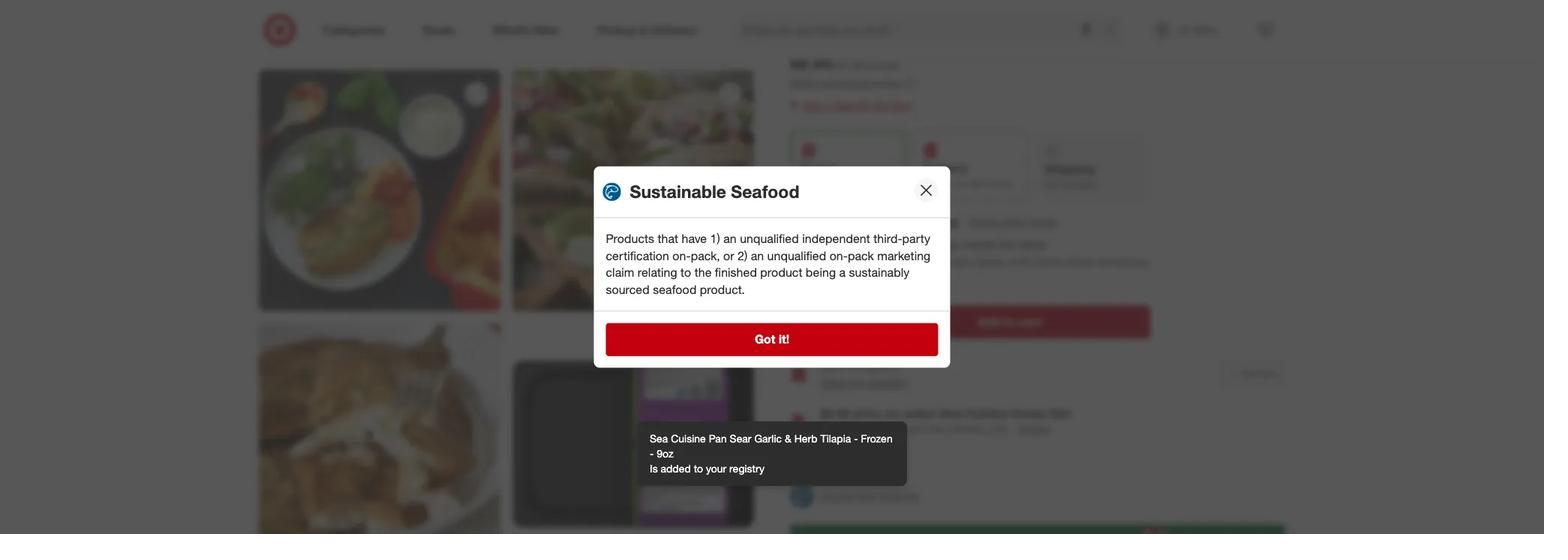 Task type: describe. For each thing, give the bounding box(es) containing it.
2 - from the left
[[1217, 6, 1224, 27]]

items
[[976, 255, 1005, 269]]

we'll
[[790, 255, 815, 269]]

add for add item
[[1242, 368, 1259, 380]]

order
[[820, 423, 847, 436]]

1 - from the left
[[1145, 6, 1152, 27]]

this
[[872, 99, 889, 112]]

1 vertical spatial an
[[751, 249, 764, 263]]

0 vertical spatial an
[[724, 231, 737, 246]]

san
[[851, 214, 872, 229]]

as
[[922, 178, 932, 189]]

herb
[[1042, 6, 1082, 27]]

delivery inside delivery as soon as 3pm today
[[922, 160, 968, 175]]

delivery as soon as 3pm today
[[922, 160, 1012, 189]]

1 on- from the left
[[673, 249, 691, 263]]

advertisement region
[[790, 525, 1286, 534]]

0 horizontal spatial sea
[[790, 6, 821, 27]]

relating
[[638, 266, 677, 280]]

on
[[885, 406, 899, 421]]

details button
[[1017, 421, 1051, 438]]

0 vertical spatial item
[[892, 99, 912, 112]]

sea cuisine pan sear garlic &#38; herb tilapia - frozen - 9oz, 6 of 11 image
[[513, 324, 754, 534]]

sustainable seafood inside button
[[820, 489, 918, 503]]

or inside the products that have 1) an unqualified independent third-party certification on-pack, or 2) an unqualified on-pack marketing claim relating to the finished product being a sustainably sourced seafood product.
[[723, 249, 734, 263]]

ready inside ready within 2 hours for pickup inside the store we'll hold orders with fresh/frozen items until store close tomorrow. only 7 left
[[790, 237, 824, 252]]

close
[[1065, 255, 1093, 269]]

party
[[903, 231, 931, 246]]

check other stores button
[[968, 214, 1059, 230]]

online
[[873, 77, 901, 90]]

pickup ready within 2 hours
[[800, 160, 885, 189]]

pickup inside pickup ready within 2 hours
[[800, 160, 839, 175]]

product
[[761, 266, 803, 280]]

$8.49 price on select sea cuisine frozen fish link
[[820, 406, 1071, 421]]

$8.49
[[820, 406, 850, 421]]

products
[[606, 231, 654, 246]]

2 inside ready within 2 hours for pickup inside the store we'll hold orders with fresh/frozen items until store close tomorrow. only 7 left
[[863, 237, 869, 252]]

see 1 deal for this item link
[[790, 95, 1286, 116]]

sustainably
[[849, 266, 910, 280]]

available
[[1062, 178, 1097, 190]]

seafood inside button
[[878, 489, 918, 503]]

cart
[[1019, 315, 1042, 329]]

1 vertical spatial store
[[1034, 255, 1061, 269]]

2 on- from the left
[[830, 249, 848, 263]]

not
[[1045, 178, 1059, 190]]

oakridge
[[907, 214, 959, 229]]

got it!
[[755, 332, 790, 347]]

sourced
[[606, 283, 650, 297]]

the inside ready within 2 hours for pickup inside the store we'll hold orders with fresh/frozen items until store close tomorrow. only 7 left
[[998, 237, 1015, 252]]

312
[[861, 32, 878, 45]]

got
[[755, 332, 776, 347]]

$8.99
[[790, 52, 832, 73]]

stores
[[1029, 215, 1058, 228]]

sea cuisine pan sear garlic &#38; herb tilapia - frozen - 9oz, 5 of 11 image
[[259, 324, 501, 534]]

same
[[897, 423, 925, 436]]

certification
[[606, 249, 669, 263]]

ready within 2 hours for pickup inside the store we'll hold orders with fresh/frozen items until store close tomorrow. only 7 left
[[790, 237, 1150, 286]]

check other stores
[[969, 215, 1058, 228]]

san jose oakridge button
[[851, 213, 959, 230]]

1
[[825, 99, 831, 112]]

product.
[[700, 283, 745, 297]]

marketing
[[878, 249, 931, 263]]

hours inside pickup ready within 2 hours
[[862, 178, 885, 189]]

price
[[853, 406, 882, 421]]

∙
[[1012, 423, 1014, 436]]

pickup
[[924, 237, 960, 252]]

sustainable seafood inside dialog
[[630, 181, 800, 202]]

4 questions
[[903, 32, 959, 45]]

only
[[989, 423, 1009, 436]]

inside
[[963, 237, 995, 252]]

pickup inside $8.49 price on select sea cuisine frozen fish order pickup or same day delivery only ∙ details
[[850, 423, 882, 436]]

questions
[[912, 32, 959, 45]]

2 inside pickup ready within 2 hours
[[854, 178, 859, 189]]

item inside button
[[1261, 368, 1279, 380]]

when purchased online
[[790, 77, 901, 90]]

frozen
[[1011, 406, 1047, 421]]

delivery inside $8.49 price on select sea cuisine frozen fish order pickup or same day delivery only ∙ details
[[948, 423, 986, 436]]

finished
[[715, 266, 757, 280]]

got it! button
[[606, 323, 938, 356]]

add to cart button
[[870, 306, 1150, 339]]

search button
[[1097, 14, 1133, 50]]

add item button
[[1222, 362, 1286, 386]]

until
[[1008, 255, 1031, 269]]

view my registry link
[[820, 375, 909, 390]]

select
[[903, 406, 937, 421]]

have
[[682, 231, 707, 246]]

purchased
[[820, 77, 870, 90]]

tomorrow.
[[1097, 255, 1150, 269]]

9oz
[[1229, 6, 1258, 27]]

my
[[849, 375, 865, 390]]

0 vertical spatial store
[[1019, 237, 1046, 252]]

products that have 1) an unqualified independent third-party certification on-pack, or 2) an unqualified on-pack marketing claim relating to the finished product being a sustainably sourced seafood product.
[[606, 231, 931, 297]]

check
[[969, 215, 999, 228]]

pick
[[790, 214, 815, 229]]

only
[[790, 272, 815, 286]]

deal
[[834, 99, 854, 112]]

cuisine inside $8.49 price on select sea cuisine frozen fish order pickup or same day delivery only ∙ details
[[965, 406, 1008, 421]]

4 questions link
[[896, 30, 959, 47]]

sear
[[928, 6, 966, 27]]

fish
[[1050, 406, 1071, 421]]

0 vertical spatial unqualified
[[740, 231, 799, 246]]



Task type: vqa. For each thing, say whether or not it's contained in the screenshot.


Task type: locate. For each thing, give the bounding box(es) containing it.
the inside the products that have 1) an unqualified independent third-party certification on-pack, or 2) an unqualified on-pack marketing claim relating to the finished product being a sustainably sourced seafood product.
[[695, 266, 712, 280]]

1 vertical spatial for
[[906, 237, 921, 252]]

store up until on the right of the page
[[1019, 237, 1046, 252]]

1 within from the top
[[828, 178, 852, 189]]

1 horizontal spatial 2
[[863, 237, 869, 252]]

1 vertical spatial pickup
[[850, 423, 882, 436]]

1 vertical spatial cuisine
[[965, 406, 1008, 421]]

1 horizontal spatial pickup
[[850, 423, 882, 436]]

pickup up up
[[800, 160, 839, 175]]

0 horizontal spatial item
[[892, 99, 912, 112]]

shipping
[[1045, 161, 1095, 176]]

to for add to cart
[[1004, 315, 1016, 329]]

other
[[1002, 215, 1026, 228]]

pick up at san jose oakridge
[[790, 214, 959, 229]]

1 horizontal spatial to
[[846, 358, 856, 373]]

1 horizontal spatial sea
[[940, 406, 962, 421]]

0 vertical spatial sea
[[790, 6, 821, 27]]

0 vertical spatial hours
[[862, 178, 885, 189]]

claim
[[606, 266, 634, 280]]

0 vertical spatial for
[[857, 99, 869, 112]]

hours up "with"
[[873, 237, 903, 252]]

-
[[1145, 6, 1152, 27], [1217, 6, 1224, 27]]

fresh/frozen
[[908, 255, 972, 269]]

1 horizontal spatial on-
[[830, 249, 848, 263]]

1 horizontal spatial cuisine
[[965, 406, 1008, 421]]

the
[[998, 237, 1015, 252], [695, 266, 712, 280]]

sustainable inside dialog
[[630, 181, 726, 202]]

1)
[[710, 231, 720, 246]]

cuisine
[[826, 6, 887, 27], [965, 406, 1008, 421]]

when
[[790, 77, 818, 90]]

ready up pick
[[800, 178, 826, 189]]

an right 1)
[[724, 231, 737, 246]]

0 vertical spatial the
[[998, 237, 1015, 252]]

sustainable seafood
[[630, 181, 800, 202], [820, 489, 918, 503]]

unqualified up product
[[767, 249, 826, 263]]

or
[[723, 249, 734, 263], [885, 423, 894, 436]]

to left cart
[[1004, 315, 1016, 329]]

add inside add to registry view my registry
[[820, 358, 842, 373]]

312 link
[[790, 30, 893, 48]]

1 vertical spatial sustainable seafood
[[820, 489, 918, 503]]

0 vertical spatial to
[[681, 266, 691, 280]]

the up until on the right of the page
[[998, 237, 1015, 252]]

7
[[818, 272, 825, 286]]

with
[[883, 255, 905, 269]]

(
[[835, 58, 838, 71]]

&
[[1025, 6, 1037, 27]]

0 horizontal spatial to
[[681, 266, 691, 280]]

shipping not available
[[1045, 161, 1097, 190]]

being
[[806, 266, 836, 280]]

to inside button
[[1004, 315, 1016, 329]]

seafood down the same
[[878, 489, 918, 503]]

0 vertical spatial pickup
[[800, 160, 839, 175]]

sea up 312 link
[[790, 6, 821, 27]]

sustainable
[[630, 181, 726, 202], [820, 489, 875, 503]]

1 vertical spatial the
[[695, 266, 712, 280]]

0 horizontal spatial seafood
[[731, 181, 800, 202]]

that
[[658, 231, 678, 246]]

add item
[[1242, 368, 1279, 380]]

pack,
[[691, 249, 720, 263]]

- right tilapia
[[1145, 6, 1152, 27]]

seafood
[[731, 181, 800, 202], [878, 489, 918, 503]]

0 vertical spatial seafood
[[731, 181, 800, 202]]

left
[[828, 272, 845, 286]]

1 vertical spatial item
[[1261, 368, 1279, 380]]

garlic
[[971, 6, 1020, 27]]

cuisine up only
[[965, 406, 1008, 421]]

delivery up soon
[[922, 160, 968, 175]]

on-
[[673, 249, 691, 263], [830, 249, 848, 263]]

soon
[[935, 178, 955, 189]]

2 up orders
[[863, 237, 869, 252]]

0 vertical spatial or
[[723, 249, 734, 263]]

third-
[[874, 231, 903, 246]]

hours inside ready within 2 hours for pickup inside the store we'll hold orders with fresh/frozen items until store close tomorrow. only 7 left
[[873, 237, 903, 252]]

2)
[[738, 249, 748, 263]]

1 horizontal spatial the
[[998, 237, 1015, 252]]

independent
[[802, 231, 870, 246]]

1 vertical spatial delivery
[[948, 423, 986, 436]]

sustainable seafood button
[[790, 480, 918, 513]]

on- down have
[[673, 249, 691, 263]]

4
[[903, 32, 909, 45]]

item
[[892, 99, 912, 112], [1261, 368, 1279, 380]]

1 vertical spatial within
[[828, 237, 859, 252]]

or left 2)
[[723, 249, 734, 263]]

1 horizontal spatial or
[[885, 423, 894, 436]]

for inside ready within 2 hours for pickup inside the store we'll hold orders with fresh/frozen items until store close tomorrow. only 7 left
[[906, 237, 921, 252]]

- left 9oz
[[1217, 6, 1224, 27]]

0 horizontal spatial for
[[857, 99, 869, 112]]

as
[[957, 178, 967, 189]]

0 vertical spatial within
[[828, 178, 852, 189]]

to up seafood
[[681, 266, 691, 280]]

pickup
[[800, 160, 839, 175], [850, 423, 882, 436]]

2 vertical spatial to
[[846, 358, 856, 373]]

0 horizontal spatial an
[[724, 231, 737, 246]]

see 1 deal for this item
[[804, 99, 912, 112]]

sea up day
[[940, 406, 962, 421]]

0 horizontal spatial the
[[695, 266, 712, 280]]

sustainable up that
[[630, 181, 726, 202]]

1 vertical spatial or
[[885, 423, 894, 436]]

to inside add to registry view my registry
[[846, 358, 856, 373]]

sea cuisine pan sear garlic & herb tilapia - frozen - 9oz
[[790, 6, 1258, 27]]

within up the 'hold'
[[828, 237, 859, 252]]

store right until on the right of the page
[[1034, 255, 1061, 269]]

or inside $8.49 price on select sea cuisine frozen fish order pickup or same day delivery only ∙ details
[[885, 423, 894, 436]]

1 vertical spatial ready
[[790, 237, 824, 252]]

delivery down $8.49 price on select sea cuisine frozen fish 'link'
[[948, 423, 986, 436]]

$1.00
[[838, 58, 864, 71]]

an
[[724, 231, 737, 246], [751, 249, 764, 263]]

1 horizontal spatial sustainable seafood
[[820, 489, 918, 503]]

1 vertical spatial unqualified
[[767, 249, 826, 263]]

0 horizontal spatial cuisine
[[826, 6, 887, 27]]

seafood
[[653, 283, 697, 297]]

3pm
[[969, 178, 987, 189]]

0 horizontal spatial sustainable
[[630, 181, 726, 202]]

the down pack,
[[695, 266, 712, 280]]

seafood inside dialog
[[731, 181, 800, 202]]

2 within from the top
[[828, 237, 859, 252]]

sustainable inside button
[[820, 489, 875, 503]]

1 horizontal spatial sustainable
[[820, 489, 875, 503]]

0 vertical spatial ready
[[800, 178, 826, 189]]

frozen
[[1157, 6, 1212, 27]]

unqualified up 2)
[[740, 231, 799, 246]]

1 horizontal spatial seafood
[[878, 489, 918, 503]]

0 horizontal spatial on-
[[673, 249, 691, 263]]

0 vertical spatial registry
[[860, 358, 900, 373]]

on- down independent
[[830, 249, 848, 263]]

0 horizontal spatial or
[[723, 249, 734, 263]]

unqualified
[[740, 231, 799, 246], [767, 249, 826, 263]]

/ounce
[[864, 58, 896, 71]]

1 horizontal spatial item
[[1261, 368, 1279, 380]]

hours up pick up at san jose oakridge
[[862, 178, 885, 189]]

0 vertical spatial delivery
[[922, 160, 968, 175]]

pickup down the price
[[850, 423, 882, 436]]

within up at
[[828, 178, 852, 189]]

2 up san
[[854, 178, 859, 189]]

orders
[[845, 255, 880, 269]]

sustainable seafood dialog
[[594, 166, 950, 368]]

1 horizontal spatial an
[[751, 249, 764, 263]]

)
[[896, 58, 899, 71]]

What can we help you find? suggestions appear below search field
[[734, 14, 1108, 47]]

2 horizontal spatial to
[[1004, 315, 1016, 329]]

hours
[[862, 178, 885, 189], [873, 237, 903, 252]]

$8.99 ( $1.00 /ounce )
[[790, 52, 899, 73]]

0 horizontal spatial 2
[[854, 178, 859, 189]]

for left this
[[857, 99, 869, 112]]

today
[[990, 178, 1012, 189]]

1 vertical spatial hours
[[873, 237, 903, 252]]

0 horizontal spatial -
[[1145, 6, 1152, 27]]

sustainable down order
[[820, 489, 875, 503]]

0 horizontal spatial sustainable seafood
[[630, 181, 800, 202]]

within inside pickup ready within 2 hours
[[828, 178, 852, 189]]

1 horizontal spatial add
[[978, 315, 1001, 329]]

details
[[1018, 423, 1050, 436]]

to up the my
[[846, 358, 856, 373]]

or down the on
[[885, 423, 894, 436]]

registry
[[860, 358, 900, 373], [868, 375, 909, 390]]

1 vertical spatial to
[[1004, 315, 1016, 329]]

1 vertical spatial 2
[[863, 237, 869, 252]]

sea cuisine pan sear garlic &#38; herb tilapia - frozen - 9oz, 3 of 11 image
[[259, 70, 501, 312]]

up
[[818, 214, 833, 229]]

sea cuisine pan sear garlic &#38; herb tilapia - frozen - 9oz, 4 of 11 image
[[513, 70, 754, 312]]

tilapia
[[1087, 6, 1140, 27]]

registry up the on
[[868, 375, 909, 390]]

jose
[[876, 214, 903, 229]]

pan
[[892, 6, 924, 27]]

ready inside pickup ready within 2 hours
[[800, 178, 826, 189]]

for
[[857, 99, 869, 112], [906, 237, 921, 252]]

see
[[804, 99, 822, 112]]

$8.49 price on select sea cuisine frozen fish order pickup or same day delivery only ∙ details
[[820, 406, 1071, 436]]

0 vertical spatial cuisine
[[826, 6, 887, 27]]

0 horizontal spatial add
[[820, 358, 842, 373]]

seafood up pick
[[731, 181, 800, 202]]

it!
[[779, 332, 790, 347]]

1 horizontal spatial for
[[906, 237, 921, 252]]

registry up view my registry link
[[860, 358, 900, 373]]

0 vertical spatial 2
[[854, 178, 859, 189]]

sea inside $8.49 price on select sea cuisine frozen fish order pickup or same day delivery only ∙ details
[[940, 406, 962, 421]]

hold
[[818, 255, 842, 269]]

1 vertical spatial sea
[[940, 406, 962, 421]]

view
[[820, 375, 846, 390]]

1 horizontal spatial -
[[1217, 6, 1224, 27]]

for down the san jose oakridge "button"
[[906, 237, 921, 252]]

0 horizontal spatial pickup
[[800, 160, 839, 175]]

to inside the products that have 1) an unqualified independent third-party certification on-pack, or 2) an unqualified on-pack marketing claim relating to the finished product being a sustainably sourced seafood product.
[[681, 266, 691, 280]]

add for add to cart
[[978, 315, 1001, 329]]

add to registry view my registry
[[820, 358, 909, 390]]

add to cart
[[978, 315, 1042, 329]]

an right 2)
[[751, 249, 764, 263]]

within inside ready within 2 hours for pickup inside the store we'll hold orders with fresh/frozen items until store close tomorrow. only 7 left
[[828, 237, 859, 252]]

ready up we'll
[[790, 237, 824, 252]]

add for add to registry view my registry
[[820, 358, 842, 373]]

1 vertical spatial registry
[[868, 375, 909, 390]]

1 vertical spatial sustainable
[[820, 489, 875, 503]]

2 horizontal spatial add
[[1242, 368, 1259, 380]]

to for add to registry view my registry
[[846, 358, 856, 373]]

0 vertical spatial sustainable seafood
[[630, 181, 800, 202]]

1 vertical spatial seafood
[[878, 489, 918, 503]]

cuisine up the 312
[[826, 6, 887, 27]]

0 vertical spatial sustainable
[[630, 181, 726, 202]]



